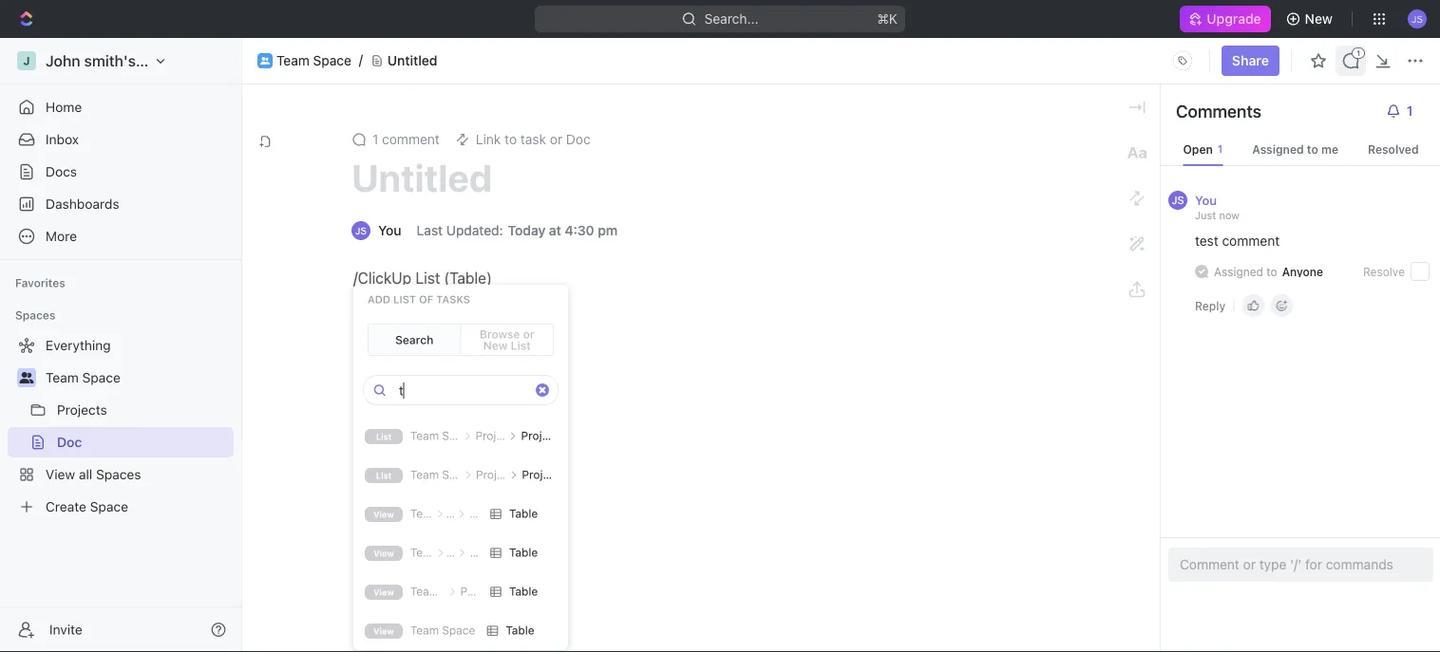 Task type: vqa. For each thing, say whether or not it's contained in the screenshot.
/ ClickUp List (Table)
yes



Task type: locate. For each thing, give the bounding box(es) containing it.
docs
[[46, 164, 77, 180]]

project for 2
[[521, 430, 559, 443]]

2 vertical spatial projects
[[457, 585, 504, 599]]

user group image
[[260, 57, 270, 64], [19, 372, 34, 384]]

open
[[1183, 143, 1213, 156]]

assigned for assigned to me
[[1252, 143, 1304, 156]]

view
[[374, 510, 394, 520], [374, 549, 394, 559], [374, 588, 394, 598], [374, 627, 394, 637]]

1 horizontal spatial comment
[[1222, 233, 1280, 249]]

docs link
[[8, 157, 234, 187]]

comment up last
[[382, 132, 440, 147]]

untitled down 1 comment
[[352, 155, 492, 200]]

0 horizontal spatial to
[[1267, 265, 1277, 278]]

new right upgrade
[[1305, 11, 1333, 27]]

Filter by name... text field
[[399, 376, 528, 405]]

/ clickup list (table)
[[353, 269, 492, 287]]

4 view from the top
[[374, 627, 394, 637]]

0 vertical spatial team space link
[[276, 53, 351, 69]]

last updated: today at 4:30 pm
[[417, 223, 618, 238]]

team space
[[276, 53, 351, 68], [46, 370, 121, 386], [410, 430, 475, 443], [410, 468, 475, 482], [410, 585, 475, 599], [410, 624, 475, 638]]

sidebar navigation
[[0, 38, 242, 653]]

user group image for the top team space link
[[260, 57, 270, 64]]

1 vertical spatial project
[[522, 468, 560, 482]]

1 vertical spatial comment
[[1222, 233, 1280, 249]]

new left or
[[483, 339, 508, 352]]

me
[[1322, 143, 1339, 156]]

favorites
[[15, 276, 65, 290]]

assigned down "test comment"
[[1214, 265, 1263, 278]]

to for assigned to me
[[1307, 143, 1319, 156]]

1 vertical spatial projects
[[473, 468, 519, 482]]

1 vertical spatial assigned
[[1214, 265, 1263, 278]]

0 horizontal spatial new
[[483, 339, 508, 352]]

1 horizontal spatial team space link
[[276, 53, 351, 69]]

0 horizontal spatial user group image
[[19, 372, 34, 384]]

0 vertical spatial user group image
[[260, 57, 270, 64]]

user group image inside the sidebar navigation
[[19, 372, 34, 384]]

comment up assigned to
[[1222, 233, 1280, 249]]

1 vertical spatial untitled
[[352, 155, 492, 200]]

untitled up 1 comment
[[387, 53, 438, 68]]

upgrade link
[[1180, 6, 1271, 32]]

0 vertical spatial new
[[1305, 11, 1333, 27]]

reply
[[1195, 299, 1226, 313]]

you
[[1195, 193, 1217, 207]]

test comment
[[1195, 233, 1280, 249]]

0 vertical spatial assigned
[[1252, 143, 1304, 156]]

table
[[509, 507, 538, 521], [509, 546, 538, 560], [509, 585, 538, 599], [506, 624, 534, 638]]

team space link
[[276, 53, 351, 69], [46, 363, 230, 393]]

0 vertical spatial comment
[[382, 132, 440, 147]]

favorites button
[[8, 272, 73, 295]]

to
[[1307, 143, 1319, 156], [1267, 265, 1277, 278]]

(table)
[[444, 269, 492, 287]]

pm
[[598, 223, 618, 238]]

0 horizontal spatial comment
[[382, 132, 440, 147]]

1 horizontal spatial to
[[1307, 143, 1319, 156]]

you just now
[[1195, 193, 1240, 221]]

assigned
[[1252, 143, 1304, 156], [1214, 265, 1263, 278]]

0 vertical spatial projects
[[473, 430, 519, 443]]

project down project 2
[[522, 468, 560, 482]]

1 vertical spatial team space link
[[46, 363, 230, 393]]

resolved
[[1368, 143, 1419, 156]]

⌘k
[[877, 11, 898, 27]]

project left 2
[[521, 430, 559, 443]]

project for 1
[[522, 468, 560, 482]]

1 horizontal spatial user group image
[[260, 57, 270, 64]]

share
[[1232, 53, 1269, 68]]

1 vertical spatial new
[[483, 339, 508, 352]]

dashboards link
[[8, 189, 234, 219]]

1 horizontal spatial 1
[[563, 468, 569, 482]]

to left me
[[1307, 143, 1319, 156]]

dashboards
[[46, 196, 119, 212]]

home link
[[8, 92, 234, 123]]

comment
[[382, 132, 440, 147], [1222, 233, 1280, 249]]

1 vertical spatial 1
[[563, 468, 569, 482]]

new
[[1305, 11, 1333, 27], [483, 339, 508, 352]]

untitled
[[387, 53, 438, 68], [352, 155, 492, 200]]

list
[[416, 269, 440, 287], [511, 339, 531, 352], [376, 432, 392, 442], [376, 471, 392, 481]]

0 horizontal spatial 1
[[372, 132, 378, 147]]

0 vertical spatial 1
[[372, 132, 378, 147]]

0 vertical spatial project
[[521, 430, 559, 443]]

1
[[372, 132, 378, 147], [563, 468, 569, 482]]

tasks
[[436, 294, 470, 306]]

to down "test comment"
[[1267, 265, 1277, 278]]

user group image for the left team space link
[[19, 372, 34, 384]]

assigned for assigned to
[[1214, 265, 1263, 278]]

at
[[549, 223, 561, 238]]

1 vertical spatial to
[[1267, 265, 1277, 278]]

project 2
[[518, 430, 569, 443]]

team
[[276, 53, 310, 68], [46, 370, 79, 386], [410, 430, 439, 443], [410, 468, 439, 482], [410, 585, 439, 599], [410, 624, 439, 638]]

projects
[[473, 430, 519, 443], [473, 468, 519, 482], [457, 585, 504, 599]]

space
[[313, 53, 351, 68], [82, 370, 121, 386], [442, 430, 475, 443], [442, 468, 475, 482], [442, 585, 475, 599], [442, 624, 475, 638]]

project
[[521, 430, 559, 443], [522, 468, 560, 482]]

1 horizontal spatial new
[[1305, 11, 1333, 27]]

1 vertical spatial user group image
[[19, 372, 34, 384]]

comments
[[1176, 101, 1261, 121]]

today
[[508, 223, 546, 238]]

js
[[1172, 194, 1184, 207]]

test
[[1195, 233, 1219, 249]]

now
[[1219, 209, 1240, 221]]

0 vertical spatial to
[[1307, 143, 1319, 156]]

assigned left me
[[1252, 143, 1304, 156]]



Task type: describe. For each thing, give the bounding box(es) containing it.
4:30
[[565, 223, 594, 238]]

comment for test comment
[[1222, 233, 1280, 249]]

list inside add list of tasks browse or new list
[[511, 339, 531, 352]]

just
[[1195, 209, 1216, 221]]

updated:
[[446, 223, 503, 238]]

0 horizontal spatial team space link
[[46, 363, 230, 393]]

search...
[[704, 11, 759, 27]]

space inside the sidebar navigation
[[82, 370, 121, 386]]

resolve
[[1363, 265, 1405, 278]]

invite
[[49, 622, 82, 638]]

clickup
[[358, 269, 412, 287]]

home
[[46, 99, 82, 115]]

1 comment
[[372, 132, 440, 147]]

or
[[523, 328, 535, 341]]

spaces
[[15, 309, 55, 322]]

/
[[353, 269, 358, 287]]

0 vertical spatial untitled
[[387, 53, 438, 68]]

browse
[[480, 328, 520, 341]]

projects for project 1
[[473, 468, 519, 482]]

clear search image
[[536, 384, 549, 397]]

2
[[562, 430, 569, 443]]

inbox
[[46, 132, 79, 147]]

of
[[419, 294, 433, 306]]

last
[[417, 223, 443, 238]]

comment for 1 comment
[[382, 132, 440, 147]]

team space inside the sidebar navigation
[[46, 370, 121, 386]]

inbox link
[[8, 124, 234, 155]]

to for assigned to
[[1267, 265, 1277, 278]]

projects for project 2
[[473, 430, 519, 443]]

new inside the new button
[[1305, 11, 1333, 27]]

assigned to me
[[1252, 143, 1339, 156]]

1 view from the top
[[374, 510, 394, 520]]

add list of tasks browse or new list
[[368, 294, 535, 352]]

new button
[[1278, 4, 1344, 34]]

team inside the sidebar navigation
[[46, 370, 79, 386]]

2 view from the top
[[374, 549, 394, 559]]

add
[[368, 294, 390, 306]]

upgrade
[[1207, 11, 1261, 27]]

list
[[393, 294, 416, 306]]

project 1
[[519, 468, 569, 482]]

3 view from the top
[[374, 588, 394, 598]]

new inside add list of tasks browse or new list
[[483, 339, 508, 352]]

assigned to
[[1214, 265, 1277, 278]]



